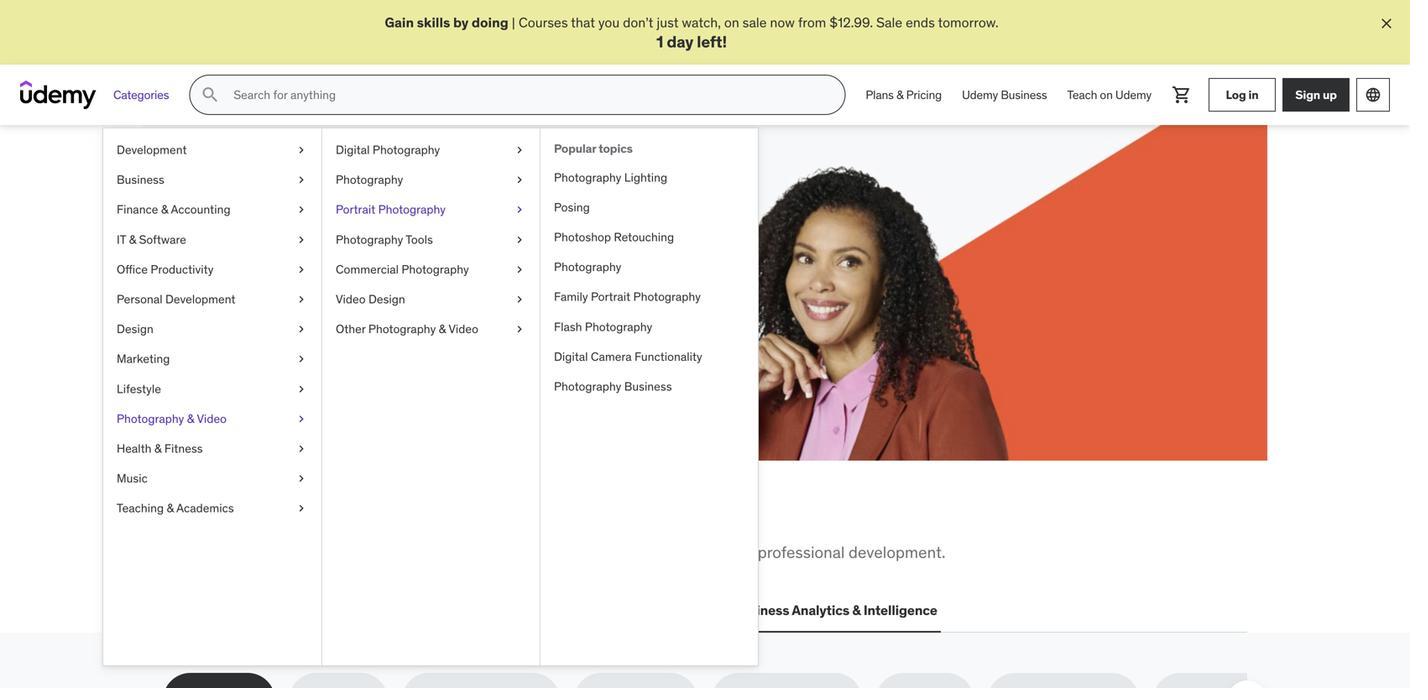 Task type: describe. For each thing, give the bounding box(es) containing it.
photography business
[[554, 379, 672, 394]]

other
[[336, 322, 366, 337]]

photography business link
[[541, 372, 758, 402]]

tools
[[406, 232, 433, 247]]

lifestyle link
[[103, 374, 322, 404]]

photography up tools
[[378, 202, 446, 217]]

portrait photography element
[[540, 129, 758, 666]]

catalog
[[536, 543, 589, 563]]

xsmall image for design
[[295, 321, 308, 338]]

business analytics & intelligence
[[733, 602, 938, 619]]

udemy business link
[[952, 75, 1057, 115]]

gain
[[385, 14, 414, 31]]

xsmall image for digital photography
[[513, 142, 526, 159]]

workplace
[[255, 543, 328, 563]]

place
[[537, 501, 607, 535]]

other photography & video
[[336, 322, 479, 337]]

photography down photography tools link
[[402, 262, 469, 277]]

commercial photography
[[336, 262, 469, 277]]

choose a language image
[[1365, 87, 1382, 103]]

academics
[[176, 501, 234, 516]]

save)
[[287, 232, 353, 267]]

video inside video design 'link'
[[336, 292, 366, 307]]

left!
[[697, 31, 727, 52]]

other photography & video link
[[322, 315, 540, 345]]

video design
[[336, 292, 405, 307]]

personal
[[117, 292, 163, 307]]

video inside photography & video link
[[197, 411, 227, 427]]

commercial
[[336, 262, 399, 277]]

design link
[[103, 315, 322, 345]]

xsmall image for it & software
[[295, 232, 308, 248]]

gain skills by doing | courses that you don't just watch, on sale now from $12.99. sale ends tomorrow. 1 day left!
[[385, 14, 999, 52]]

& for software
[[129, 232, 136, 247]]

business inside portrait photography element
[[624, 379, 672, 394]]

1 udemy from the left
[[962, 87, 998, 102]]

professional
[[758, 543, 845, 563]]

it for it certifications
[[301, 602, 313, 619]]

xsmall image for photography & video
[[295, 411, 308, 427]]

photography down popular topics
[[554, 170, 622, 185]]

all the skills you need in one place from critical workplace skills to technical topics, our catalog supports well-rounded professional development.
[[163, 501, 946, 563]]

photography up commercial
[[336, 232, 403, 247]]

flash
[[554, 319, 582, 335]]

development inside "link"
[[117, 142, 187, 158]]

photography & video link
[[103, 404, 322, 434]]

development.
[[849, 543, 946, 563]]

photography down photoshop in the top left of the page
[[554, 260, 622, 275]]

photography up 'portrait photography'
[[373, 142, 440, 158]]

data science button
[[507, 591, 596, 631]]

& for pricing
[[897, 87, 904, 102]]

digital camera functionality link
[[541, 342, 758, 372]]

courses for doing
[[519, 14, 568, 31]]

xsmall image for video design
[[513, 291, 526, 308]]

0 horizontal spatial design
[[117, 322, 153, 337]]

photography down digital photography
[[336, 172, 403, 187]]

family
[[554, 290, 588, 305]]

it & software link
[[103, 225, 322, 255]]

ends for |
[[906, 14, 935, 31]]

0 vertical spatial in
[[1249, 87, 1259, 102]]

digital for digital camera functionality
[[554, 349, 588, 364]]

succeed
[[435, 198, 539, 233]]

design inside 'link'
[[369, 292, 405, 307]]

& inside button
[[853, 602, 861, 619]]

pricing
[[906, 87, 942, 102]]

from
[[163, 543, 200, 563]]

photography up flash photography link
[[634, 290, 701, 305]]

to
[[372, 543, 386, 563]]

portrait photography link
[[322, 195, 540, 225]]

science
[[543, 602, 593, 619]]

video design link
[[322, 285, 540, 315]]

teaching & academics link
[[103, 494, 322, 524]]

ends for save)
[[315, 292, 344, 309]]

tomorrow. for save)
[[347, 292, 408, 309]]

business inside button
[[733, 602, 790, 619]]

xsmall image for photography
[[513, 172, 526, 188]]

development link
[[103, 135, 322, 165]]

teach on udemy
[[1068, 87, 1152, 102]]

health & fitness link
[[103, 434, 322, 464]]

photography up the camera
[[585, 319, 653, 335]]

marketing link
[[103, 345, 322, 374]]

shopping cart with 0 items image
[[1172, 85, 1192, 105]]

photoshop retouching
[[554, 230, 674, 245]]

flash photography
[[554, 319, 653, 335]]

teaching
[[117, 501, 164, 516]]

topics
[[599, 141, 633, 156]]

business left teach
[[1001, 87, 1047, 102]]

finance & accounting link
[[103, 195, 322, 225]]

skill
[[331, 273, 355, 291]]

camera
[[591, 349, 632, 364]]

video inside other photography & video link
[[449, 322, 479, 337]]

family portrait photography
[[554, 290, 701, 305]]

our
[[509, 543, 532, 563]]

health & fitness
[[117, 441, 203, 456]]

udemy business
[[962, 87, 1047, 102]]

personal development link
[[103, 285, 322, 315]]

xsmall image for lifestyle
[[295, 381, 308, 398]]

you inside gain skills by doing | courses that you don't just watch, on sale now from $12.99. sale ends tomorrow. 1 day left!
[[599, 14, 620, 31]]

(and
[[223, 232, 282, 267]]

0 vertical spatial photography link
[[322, 165, 540, 195]]

learn, practice, succeed (and save) courses for every skill in your learning journey, starting at $12.99. sale ends tomorrow.
[[223, 198, 550, 309]]

xsmall image for portrait photography
[[513, 202, 526, 218]]

photography down video design 'link' at left top
[[369, 322, 436, 337]]

up
[[1323, 87, 1337, 102]]

marketing
[[117, 352, 170, 367]]

sign
[[1296, 87, 1321, 102]]

technical
[[390, 543, 454, 563]]



Task type: vqa. For each thing, say whether or not it's contained in the screenshot.
the rightmost small icon
no



Task type: locate. For each thing, give the bounding box(es) containing it.
xsmall image
[[295, 142, 308, 159], [513, 142, 526, 159], [295, 172, 308, 188], [295, 202, 308, 218], [513, 202, 526, 218], [513, 232, 526, 248], [295, 262, 308, 278], [513, 262, 526, 278], [295, 291, 308, 308], [513, 291, 526, 308], [513, 321, 526, 338], [295, 411, 308, 427], [295, 441, 308, 457], [295, 471, 308, 487]]

digital photography
[[336, 142, 440, 158]]

popular
[[554, 141, 596, 156]]

it & software
[[117, 232, 186, 247]]

ends up pricing
[[906, 14, 935, 31]]

journey,
[[453, 273, 500, 291]]

xsmall image inside finance & accounting link
[[295, 202, 308, 218]]

business down digital camera functionality link
[[624, 379, 672, 394]]

portrait up photography tools
[[336, 202, 375, 217]]

xsmall image inside 'music' link
[[295, 471, 308, 487]]

1 horizontal spatial on
[[1100, 87, 1113, 102]]

in
[[1249, 87, 1259, 102], [358, 273, 369, 291], [453, 501, 479, 535]]

digital
[[336, 142, 370, 158], [554, 349, 588, 364]]

courses
[[519, 14, 568, 31], [223, 273, 273, 291]]

udemy
[[962, 87, 998, 102], [1116, 87, 1152, 102]]

business
[[1001, 87, 1047, 102], [117, 172, 164, 187], [624, 379, 672, 394], [733, 602, 790, 619]]

1 vertical spatial photography link
[[541, 253, 758, 282]]

2 horizontal spatial video
[[449, 322, 479, 337]]

xsmall image inside it & software link
[[295, 232, 308, 248]]

xsmall image for health & fitness
[[295, 441, 308, 457]]

supports
[[593, 543, 656, 563]]

sign up
[[1296, 87, 1337, 102]]

1 horizontal spatial courses
[[519, 14, 568, 31]]

personal development
[[117, 292, 236, 307]]

0 vertical spatial $12.99.
[[830, 14, 873, 31]]

1 horizontal spatial photography link
[[541, 253, 758, 282]]

& up the fitness
[[187, 411, 194, 427]]

0 horizontal spatial photography link
[[322, 165, 540, 195]]

& up office
[[129, 232, 136, 247]]

1 vertical spatial portrait
[[591, 290, 631, 305]]

0 horizontal spatial $12.99.
[[238, 292, 282, 309]]

starting
[[503, 273, 550, 291]]

submit search image
[[200, 85, 220, 105]]

1 horizontal spatial ends
[[906, 14, 935, 31]]

digital down flash
[[554, 349, 588, 364]]

0 vertical spatial on
[[724, 14, 740, 31]]

categories button
[[103, 75, 179, 115]]

xsmall image inside office productivity link
[[295, 262, 308, 278]]

it
[[117, 232, 126, 247], [301, 602, 313, 619]]

1 vertical spatial tomorrow.
[[347, 292, 408, 309]]

xsmall image inside development "link"
[[295, 142, 308, 159]]

1 vertical spatial in
[[358, 273, 369, 291]]

0 horizontal spatial ends
[[315, 292, 344, 309]]

$12.99. for save)
[[238, 292, 282, 309]]

1 vertical spatial $12.99.
[[238, 292, 282, 309]]

business left analytics at the right bottom of page
[[733, 602, 790, 619]]

tomorrow. for |
[[938, 14, 999, 31]]

data
[[511, 602, 540, 619]]

digital for digital photography
[[336, 142, 370, 158]]

it left certifications
[[301, 602, 313, 619]]

business up finance
[[117, 172, 164, 187]]

1 vertical spatial skills
[[254, 501, 326, 535]]

xsmall image inside photography link
[[513, 172, 526, 188]]

day
[[667, 31, 694, 52]]

xsmall image inside commercial photography link
[[513, 262, 526, 278]]

sale up plans
[[877, 14, 903, 31]]

courses up at
[[223, 273, 273, 291]]

it inside button
[[301, 602, 313, 619]]

sale down "every"
[[285, 292, 311, 309]]

1 horizontal spatial video
[[336, 292, 366, 307]]

1 vertical spatial courses
[[223, 273, 273, 291]]

sale for |
[[877, 14, 903, 31]]

plans & pricing
[[866, 87, 942, 102]]

development down office productivity link
[[165, 292, 236, 307]]

xsmall image for music
[[295, 471, 308, 487]]

& for accounting
[[161, 202, 168, 217]]

flash photography link
[[541, 312, 758, 342]]

ends
[[906, 14, 935, 31], [315, 292, 344, 309]]

photoshop
[[554, 230, 611, 245]]

& right analytics at the right bottom of page
[[853, 602, 861, 619]]

tomorrow. down the your
[[347, 292, 408, 309]]

tomorrow. up udemy business
[[938, 14, 999, 31]]

xsmall image inside teaching & academics link
[[295, 501, 308, 517]]

0 horizontal spatial you
[[331, 501, 379, 535]]

it certifications button
[[298, 591, 404, 631]]

for
[[276, 273, 292, 291]]

Search for anything text field
[[230, 81, 825, 109]]

video down skill
[[336, 292, 366, 307]]

it certifications
[[301, 602, 401, 619]]

1 horizontal spatial it
[[301, 602, 313, 619]]

& right health
[[154, 441, 162, 456]]

0 horizontal spatial courses
[[223, 273, 273, 291]]

tomorrow. inside gain skills by doing | courses that you don't just watch, on sale now from $12.99. sale ends tomorrow. 1 day left!
[[938, 14, 999, 31]]

0 vertical spatial digital
[[336, 142, 370, 158]]

you inside all the skills you need in one place from critical workplace skills to technical topics, our catalog supports well-rounded professional development.
[[331, 501, 379, 535]]

& for academics
[[167, 501, 174, 516]]

$12.99. for |
[[830, 14, 873, 31]]

ends inside gain skills by doing | courses that you don't just watch, on sale now from $12.99. sale ends tomorrow. 1 day left!
[[906, 14, 935, 31]]

0 horizontal spatial skills
[[254, 501, 326, 535]]

xsmall image inside lifestyle link
[[295, 381, 308, 398]]

1 vertical spatial design
[[117, 322, 153, 337]]

watch,
[[682, 14, 721, 31]]

xsmall image for marketing
[[295, 351, 308, 368]]

& for fitness
[[154, 441, 162, 456]]

0 horizontal spatial video
[[197, 411, 227, 427]]

xsmall image inside the digital photography link
[[513, 142, 526, 159]]

portrait photography
[[336, 202, 446, 217]]

xsmall image for development
[[295, 142, 308, 159]]

xsmall image for office productivity
[[295, 262, 308, 278]]

0 vertical spatial portrait
[[336, 202, 375, 217]]

rounded
[[695, 543, 754, 563]]

xsmall image inside marketing link
[[295, 351, 308, 368]]

commercial photography link
[[322, 255, 540, 285]]

& down video design 'link' at left top
[[439, 322, 446, 337]]

photography
[[373, 142, 440, 158], [554, 170, 622, 185], [336, 172, 403, 187], [378, 202, 446, 217], [336, 232, 403, 247], [554, 260, 622, 275], [402, 262, 469, 277], [634, 290, 701, 305], [585, 319, 653, 335], [369, 322, 436, 337], [554, 379, 622, 394], [117, 411, 184, 427]]

0 horizontal spatial udemy
[[962, 87, 998, 102]]

photography down the camera
[[554, 379, 622, 394]]

|
[[512, 14, 515, 31]]

in up topics,
[[453, 501, 479, 535]]

plans
[[866, 87, 894, 102]]

close image
[[1379, 15, 1395, 32]]

0 vertical spatial ends
[[906, 14, 935, 31]]

sale inside gain skills by doing | courses that you don't just watch, on sale now from $12.99. sale ends tomorrow. 1 day left!
[[877, 14, 903, 31]]

xsmall image for teaching & academics
[[295, 501, 308, 517]]

xsmall image inside video design 'link'
[[513, 291, 526, 308]]

popular topics
[[554, 141, 633, 156]]

0 horizontal spatial portrait
[[336, 202, 375, 217]]

0 vertical spatial design
[[369, 292, 405, 307]]

& right teaching
[[167, 501, 174, 516]]

business link
[[103, 165, 322, 195]]

design down personal
[[117, 322, 153, 337]]

functionality
[[635, 349, 702, 364]]

don't
[[623, 14, 654, 31]]

by
[[453, 14, 469, 31]]

0 vertical spatial sale
[[877, 14, 903, 31]]

you right 'that'
[[599, 14, 620, 31]]

2 horizontal spatial in
[[1249, 87, 1259, 102]]

ends inside learn, practice, succeed (and save) courses for every skill in your learning journey, starting at $12.99. sale ends tomorrow.
[[315, 292, 344, 309]]

on right teach
[[1100, 87, 1113, 102]]

0 vertical spatial it
[[117, 232, 126, 247]]

xsmall image for photography tools
[[513, 232, 526, 248]]

portrait inside family portrait photography link
[[591, 290, 631, 305]]

you up to
[[331, 501, 379, 535]]

1 vertical spatial sale
[[285, 292, 311, 309]]

development down the categories dropdown button
[[117, 142, 187, 158]]

1 horizontal spatial sale
[[877, 14, 903, 31]]

photography tools link
[[322, 225, 540, 255]]

video down video design 'link' at left top
[[449, 322, 479, 337]]

learn,
[[223, 198, 310, 233]]

posing link
[[541, 193, 758, 223]]

teach on udemy link
[[1057, 75, 1162, 115]]

log in
[[1226, 87, 1259, 102]]

skills left to
[[332, 543, 368, 563]]

in inside all the skills you need in one place from critical workplace skills to technical topics, our catalog supports well-rounded professional development.
[[453, 501, 479, 535]]

courses inside gain skills by doing | courses that you don't just watch, on sale now from $12.99. sale ends tomorrow. 1 day left!
[[519, 14, 568, 31]]

sale inside learn, practice, succeed (and save) courses for every skill in your learning journey, starting at $12.99. sale ends tomorrow.
[[285, 292, 311, 309]]

digital camera functionality
[[554, 349, 702, 364]]

1 vertical spatial ends
[[315, 292, 344, 309]]

photography link down retouching
[[541, 253, 758, 282]]

photography link up 'portrait photography'
[[322, 165, 540, 195]]

that
[[571, 14, 595, 31]]

digital inside portrait photography element
[[554, 349, 588, 364]]

learning
[[401, 273, 450, 291]]

xsmall image inside other photography & video link
[[513, 321, 526, 338]]

every
[[296, 273, 328, 291]]

photography & video
[[117, 411, 227, 427]]

in inside learn, practice, succeed (and save) courses for every skill in your learning journey, starting at $12.99. sale ends tomorrow.
[[358, 273, 369, 291]]

it for it & software
[[117, 232, 126, 247]]

courses right |
[[519, 14, 568, 31]]

music
[[117, 471, 148, 486]]

teaching & academics
[[117, 501, 234, 516]]

office
[[117, 262, 148, 277]]

sign up link
[[1283, 78, 1350, 112]]

photography tools
[[336, 232, 433, 247]]

log in link
[[1209, 78, 1276, 112]]

sale
[[743, 14, 767, 31]]

1 horizontal spatial skills
[[332, 543, 368, 563]]

software
[[139, 232, 186, 247]]

tomorrow.
[[938, 14, 999, 31], [347, 292, 408, 309]]

in right log
[[1249, 87, 1259, 102]]

1 horizontal spatial portrait
[[591, 290, 631, 305]]

it up office
[[117, 232, 126, 247]]

courses for (and
[[223, 273, 273, 291]]

courses inside learn, practice, succeed (and save) courses for every skill in your learning journey, starting at $12.99. sale ends tomorrow.
[[223, 273, 273, 291]]

xsmall image inside photography & video link
[[295, 411, 308, 427]]

skills
[[417, 14, 450, 31], [254, 501, 326, 535], [332, 543, 368, 563]]

0 horizontal spatial on
[[724, 14, 740, 31]]

one
[[484, 501, 532, 535]]

1 horizontal spatial udemy
[[1116, 87, 1152, 102]]

0 horizontal spatial it
[[117, 232, 126, 247]]

at
[[223, 292, 235, 309]]

posing
[[554, 200, 590, 215]]

on inside teach on udemy link
[[1100, 87, 1113, 102]]

critical
[[204, 543, 251, 563]]

xsmall image for commercial photography
[[513, 262, 526, 278]]

xsmall image for personal development
[[295, 291, 308, 308]]

xsmall image inside portrait photography link
[[513, 202, 526, 218]]

udemy image
[[20, 81, 97, 109]]

design down the your
[[369, 292, 405, 307]]

1 horizontal spatial design
[[369, 292, 405, 307]]

digital up practice,
[[336, 142, 370, 158]]

xsmall image
[[513, 172, 526, 188], [295, 232, 308, 248], [295, 321, 308, 338], [295, 351, 308, 368], [295, 381, 308, 398], [295, 501, 308, 517]]

photography lighting link
[[541, 163, 758, 193]]

the
[[207, 501, 250, 535]]

1 horizontal spatial $12.99.
[[830, 14, 873, 31]]

log
[[1226, 87, 1246, 102]]

1 vertical spatial you
[[331, 501, 379, 535]]

0 vertical spatial courses
[[519, 14, 568, 31]]

1 vertical spatial digital
[[554, 349, 588, 364]]

on inside gain skills by doing | courses that you don't just watch, on sale now from $12.99. sale ends tomorrow. 1 day left!
[[724, 14, 740, 31]]

1 horizontal spatial you
[[599, 14, 620, 31]]

video down lifestyle link
[[197, 411, 227, 427]]

retouching
[[614, 230, 674, 245]]

skills left by
[[417, 14, 450, 31]]

on
[[724, 14, 740, 31], [1100, 87, 1113, 102]]

sale for save)
[[285, 292, 311, 309]]

udemy right pricing
[[962, 87, 998, 102]]

topics,
[[458, 543, 505, 563]]

in up video design
[[358, 273, 369, 291]]

0 horizontal spatial in
[[358, 273, 369, 291]]

practice,
[[315, 198, 430, 233]]

tomorrow. inside learn, practice, succeed (and save) courses for every skill in your learning journey, starting at $12.99. sale ends tomorrow.
[[347, 292, 408, 309]]

2 vertical spatial in
[[453, 501, 479, 535]]

xsmall image inside health & fitness link
[[295, 441, 308, 457]]

2 udemy from the left
[[1116, 87, 1152, 102]]

you
[[599, 14, 620, 31], [331, 501, 379, 535]]

from
[[798, 14, 826, 31]]

1 horizontal spatial tomorrow.
[[938, 14, 999, 31]]

well-
[[660, 543, 695, 563]]

2 vertical spatial skills
[[332, 543, 368, 563]]

0 vertical spatial you
[[599, 14, 620, 31]]

xsmall image inside personal development link
[[295, 291, 308, 308]]

0 vertical spatial development
[[117, 142, 187, 158]]

xsmall image for business
[[295, 172, 308, 188]]

xsmall image inside 'business' link
[[295, 172, 308, 188]]

ends down skill
[[315, 292, 344, 309]]

teach
[[1068, 87, 1098, 102]]

accounting
[[171, 202, 231, 217]]

& right finance
[[161, 202, 168, 217]]

& right plans
[[897, 87, 904, 102]]

intelligence
[[864, 602, 938, 619]]

0 vertical spatial tomorrow.
[[938, 14, 999, 31]]

1 vertical spatial on
[[1100, 87, 1113, 102]]

& for video
[[187, 411, 194, 427]]

on left sale
[[724, 14, 740, 31]]

$12.99. right from
[[830, 14, 873, 31]]

xsmall image inside design link
[[295, 321, 308, 338]]

office productivity
[[117, 262, 214, 277]]

portrait inside portrait photography link
[[336, 202, 375, 217]]

1
[[657, 31, 664, 52]]

digital photography link
[[322, 135, 540, 165]]

portrait up flash photography
[[591, 290, 631, 305]]

skills inside gain skills by doing | courses that you don't just watch, on sale now from $12.99. sale ends tomorrow. 1 day left!
[[417, 14, 450, 31]]

xsmall image inside photography tools link
[[513, 232, 526, 248]]

1 horizontal spatial in
[[453, 501, 479, 535]]

xsmall image for other photography & video
[[513, 321, 526, 338]]

productivity
[[151, 262, 214, 277]]

2 horizontal spatial skills
[[417, 14, 450, 31]]

0 horizontal spatial tomorrow.
[[347, 292, 408, 309]]

lighting
[[624, 170, 668, 185]]

$12.99. inside learn, practice, succeed (and save) courses for every skill in your learning journey, starting at $12.99. sale ends tomorrow.
[[238, 292, 282, 309]]

xsmall image for finance & accounting
[[295, 202, 308, 218]]

need
[[384, 501, 448, 535]]

2 vertical spatial video
[[197, 411, 227, 427]]

$12.99. inside gain skills by doing | courses that you don't just watch, on sale now from $12.99. sale ends tomorrow. 1 day left!
[[830, 14, 873, 31]]

skills up the workplace
[[254, 501, 326, 535]]

1 vertical spatial development
[[165, 292, 236, 307]]

finance
[[117, 202, 158, 217]]

1 horizontal spatial digital
[[554, 349, 588, 364]]

$12.99. down for
[[238, 292, 282, 309]]

0 vertical spatial video
[[336, 292, 366, 307]]

0 horizontal spatial digital
[[336, 142, 370, 158]]

0 horizontal spatial sale
[[285, 292, 311, 309]]

0 vertical spatial skills
[[417, 14, 450, 31]]

1 vertical spatial it
[[301, 602, 313, 619]]

photography up health & fitness
[[117, 411, 184, 427]]

udemy left the shopping cart with 0 items image
[[1116, 87, 1152, 102]]

1 vertical spatial video
[[449, 322, 479, 337]]



